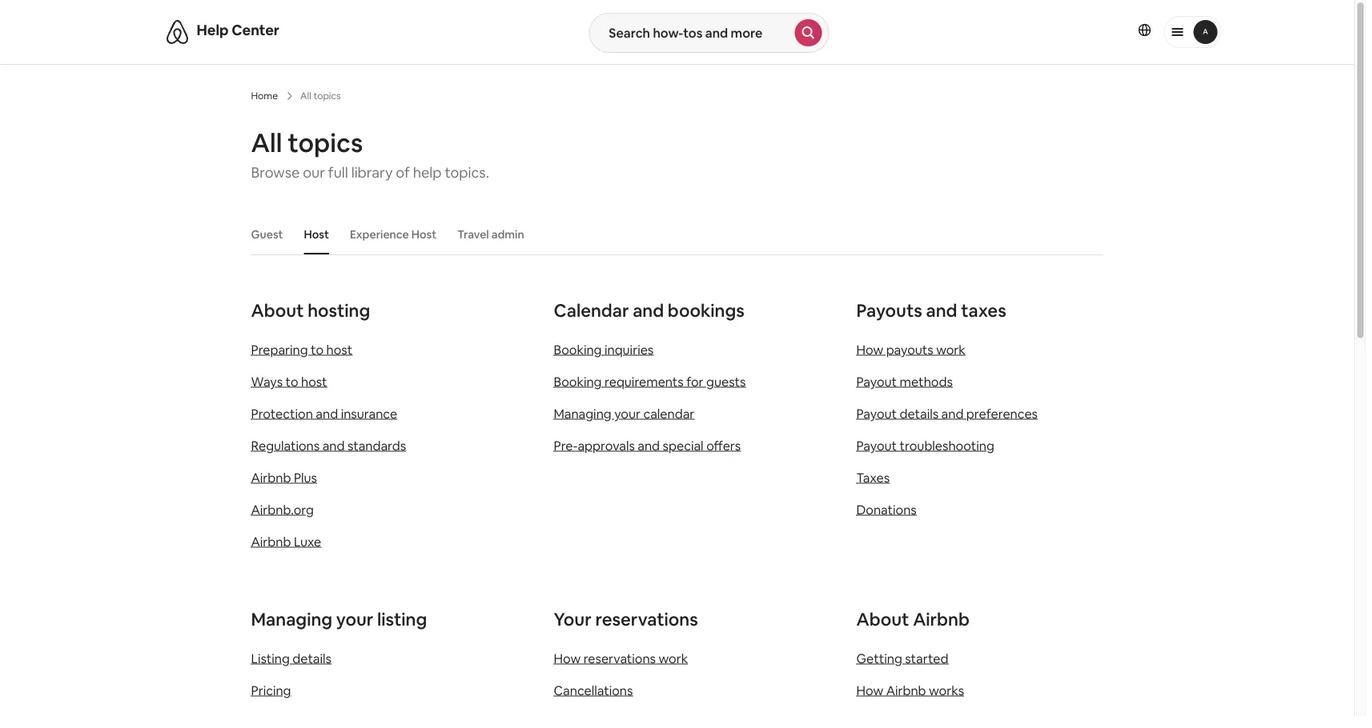 Task type: vqa. For each thing, say whether or not it's contained in the screenshot.


Task type: describe. For each thing, give the bounding box(es) containing it.
topics
[[288, 126, 363, 159]]

pricing
[[251, 683, 291, 699]]

offers
[[706, 438, 741, 454]]

about hosting
[[251, 299, 370, 322]]

and left the special
[[638, 438, 660, 454]]

pre-
[[554, 438, 578, 454]]

airbnb up started
[[913, 608, 970, 631]]

managing your calendar link
[[554, 406, 695, 422]]

inquiries
[[605, 342, 654, 358]]

preparing
[[251, 342, 308, 358]]

listing details
[[251, 651, 331, 667]]

your reservations
[[554, 608, 698, 631]]

ways to host link
[[251, 374, 327, 390]]

payout details and preferences
[[856, 406, 1038, 422]]

admin
[[491, 227, 524, 242]]

airbnb luxe
[[251, 534, 321, 550]]

listing
[[377, 608, 427, 631]]

our
[[303, 163, 325, 182]]

ways
[[251, 374, 283, 390]]

booking inquiries link
[[554, 342, 654, 358]]

travel admin
[[457, 227, 524, 242]]

cancellations link
[[554, 683, 633, 699]]

guest
[[251, 227, 283, 242]]

payouts
[[886, 342, 933, 358]]

ways to host
[[251, 374, 327, 390]]

how reservations work
[[554, 651, 688, 667]]

listing details link
[[251, 651, 331, 667]]

airbnb luxe link
[[251, 534, 321, 550]]

and for taxes
[[926, 299, 957, 322]]

preferences
[[966, 406, 1038, 422]]

works
[[929, 683, 964, 699]]

browse
[[251, 163, 300, 182]]

donations link
[[856, 502, 917, 518]]

payouts
[[856, 299, 922, 322]]

payout troubleshooting
[[856, 438, 994, 454]]

regulations and standards
[[251, 438, 406, 454]]

all topics browse our full library of help topics.
[[251, 126, 489, 182]]

how payouts work link
[[856, 342, 966, 358]]

2 vertical spatial how
[[856, 683, 883, 699]]

for
[[686, 374, 704, 390]]

payouts and taxes
[[856, 299, 1006, 322]]

taxes
[[961, 299, 1006, 322]]

details for payout
[[900, 406, 939, 422]]

calendar
[[643, 406, 695, 422]]

getting started link
[[856, 651, 949, 667]]

standards
[[347, 438, 406, 454]]

managing your calendar
[[554, 406, 695, 422]]

of
[[396, 163, 410, 182]]

booking requirements for guests link
[[554, 374, 746, 390]]

tab list containing guest
[[243, 215, 1103, 255]]

payout methods
[[856, 374, 953, 390]]

protection and insurance
[[251, 406, 397, 422]]

hosting
[[308, 299, 370, 322]]

your
[[554, 608, 592, 631]]

approvals
[[578, 438, 635, 454]]

guest button
[[243, 219, 291, 250]]

center
[[232, 21, 279, 40]]

how reservations work link
[[554, 651, 688, 667]]

donations
[[856, 502, 917, 518]]

special
[[663, 438, 704, 454]]

host for preparing to host
[[326, 342, 353, 358]]

work for reservations
[[659, 651, 688, 667]]

host button
[[296, 219, 337, 250]]

cancellations
[[554, 683, 633, 699]]

topics.
[[445, 163, 489, 182]]

about airbnb
[[856, 608, 970, 631]]

started
[[905, 651, 949, 667]]

insurance
[[341, 406, 397, 422]]

and for bookings
[[633, 299, 664, 322]]

experience host button
[[342, 219, 445, 250]]

managing for managing your calendar
[[554, 406, 612, 422]]

protection and insurance link
[[251, 406, 397, 422]]

protection
[[251, 406, 313, 422]]

pre-approvals and special offers link
[[554, 438, 741, 454]]

details for listing
[[293, 651, 331, 667]]

library
[[351, 163, 393, 182]]

plus
[[294, 470, 317, 486]]

payout methods link
[[856, 374, 953, 390]]

help center link
[[197, 21, 279, 40]]

getting started
[[856, 651, 949, 667]]

experience
[[350, 227, 409, 242]]

airbnb homepage image
[[165, 19, 190, 45]]

about for about hosting
[[251, 299, 304, 322]]

how airbnb works
[[856, 683, 964, 699]]

guests
[[706, 374, 746, 390]]

and for insurance
[[316, 406, 338, 422]]

reservations for your
[[595, 608, 698, 631]]

airbnb.org
[[251, 502, 314, 518]]

booking for booking inquiries
[[554, 342, 602, 358]]

calendar and bookings
[[554, 299, 745, 322]]



Task type: locate. For each thing, give the bounding box(es) containing it.
tab list
[[243, 215, 1103, 255]]

taxes link
[[856, 470, 890, 486]]

booking down calendar
[[554, 342, 602, 358]]

full
[[328, 163, 348, 182]]

1 payout from the top
[[856, 374, 897, 390]]

booking inquiries
[[554, 342, 654, 358]]

how down your at the bottom left
[[554, 651, 581, 667]]

2 vertical spatial payout
[[856, 438, 897, 454]]

1 horizontal spatial host
[[411, 227, 437, 242]]

payout troubleshooting link
[[856, 438, 994, 454]]

and left taxes
[[926, 299, 957, 322]]

pre-approvals and special offers
[[554, 438, 741, 454]]

booking requirements for guests
[[554, 374, 746, 390]]

work for and
[[936, 342, 966, 358]]

managing your listing
[[251, 608, 427, 631]]

how left payouts
[[856, 342, 883, 358]]

to right preparing
[[311, 342, 324, 358]]

1 vertical spatial work
[[659, 651, 688, 667]]

host down hosting
[[326, 342, 353, 358]]

how for your
[[554, 651, 581, 667]]

airbnb plus link
[[251, 470, 317, 486]]

regulations and standards link
[[251, 438, 406, 454]]

1 vertical spatial managing
[[251, 608, 332, 631]]

1 vertical spatial host
[[301, 374, 327, 390]]

work
[[936, 342, 966, 358], [659, 651, 688, 667]]

1 vertical spatial your
[[336, 608, 373, 631]]

payout down payouts
[[856, 374, 897, 390]]

how down getting
[[856, 683, 883, 699]]

1 vertical spatial about
[[856, 608, 909, 631]]

help
[[197, 21, 229, 40]]

managing up listing details link
[[251, 608, 332, 631]]

listing
[[251, 651, 290, 667]]

payout for payout troubleshooting
[[856, 438, 897, 454]]

and up 'troubleshooting'
[[941, 406, 964, 422]]

0 vertical spatial to
[[311, 342, 324, 358]]

preparing to host
[[251, 342, 353, 358]]

0 vertical spatial work
[[936, 342, 966, 358]]

to right 'ways'
[[286, 374, 298, 390]]

2 payout from the top
[[856, 406, 897, 422]]

and down protection and insurance link
[[322, 438, 345, 454]]

host inside button
[[304, 227, 329, 242]]

pricing link
[[251, 683, 291, 699]]

1 horizontal spatial work
[[936, 342, 966, 358]]

regulations
[[251, 438, 320, 454]]

booking for booking requirements for guests
[[554, 374, 602, 390]]

your for listing
[[336, 608, 373, 631]]

and up regulations and standards link
[[316, 406, 338, 422]]

work down the your reservations
[[659, 651, 688, 667]]

home link
[[251, 90, 278, 103]]

0 vertical spatial booking
[[554, 342, 602, 358]]

0 horizontal spatial host
[[304, 227, 329, 242]]

1 vertical spatial details
[[293, 651, 331, 667]]

host for ways to host
[[301, 374, 327, 390]]

payout for payout details and preferences
[[856, 406, 897, 422]]

your left listing
[[336, 608, 373, 631]]

host right guest button
[[304, 227, 329, 242]]

0 vertical spatial your
[[614, 406, 641, 422]]

details up payout troubleshooting 'link'
[[900, 406, 939, 422]]

to for ways
[[286, 374, 298, 390]]

calendar
[[554, 299, 629, 322]]

how for payouts
[[856, 342, 883, 358]]

booking
[[554, 342, 602, 358], [554, 374, 602, 390]]

0 horizontal spatial about
[[251, 299, 304, 322]]

2 booking from the top
[[554, 374, 602, 390]]

about up preparing
[[251, 299, 304, 322]]

airbnb plus
[[251, 470, 317, 486]]

1 horizontal spatial to
[[311, 342, 324, 358]]

preparing to host link
[[251, 342, 353, 358]]

and up inquiries
[[633, 299, 664, 322]]

about up getting
[[856, 608, 909, 631]]

details right the listing
[[293, 651, 331, 667]]

payout
[[856, 374, 897, 390], [856, 406, 897, 422], [856, 438, 897, 454]]

airbnb down "airbnb.org"
[[251, 534, 291, 550]]

about
[[251, 299, 304, 322], [856, 608, 909, 631]]

how
[[856, 342, 883, 358], [554, 651, 581, 667], [856, 683, 883, 699]]

about for about airbnb
[[856, 608, 909, 631]]

reservations down the your reservations
[[583, 651, 656, 667]]

0 horizontal spatial work
[[659, 651, 688, 667]]

requirements
[[605, 374, 684, 390]]

getting
[[856, 651, 902, 667]]

reservations for how
[[583, 651, 656, 667]]

host up "protection and insurance"
[[301, 374, 327, 390]]

payout details and preferences link
[[856, 406, 1038, 422]]

home
[[251, 90, 278, 102]]

booking down booking inquiries link
[[554, 374, 602, 390]]

help
[[413, 163, 442, 182]]

work up methods
[[936, 342, 966, 358]]

0 vertical spatial details
[[900, 406, 939, 422]]

1 booking from the top
[[554, 342, 602, 358]]

1 horizontal spatial managing
[[554, 406, 612, 422]]

0 horizontal spatial managing
[[251, 608, 332, 631]]

0 horizontal spatial details
[[293, 651, 331, 667]]

all
[[251, 126, 282, 159]]

1 host from the left
[[304, 227, 329, 242]]

airbnb down the getting started
[[886, 683, 926, 699]]

host
[[304, 227, 329, 242], [411, 227, 437, 242]]

1 vertical spatial to
[[286, 374, 298, 390]]

your for calendar
[[614, 406, 641, 422]]

1 horizontal spatial your
[[614, 406, 641, 422]]

taxes
[[856, 470, 890, 486]]

1 vertical spatial payout
[[856, 406, 897, 422]]

and
[[633, 299, 664, 322], [926, 299, 957, 322], [316, 406, 338, 422], [941, 406, 964, 422], [322, 438, 345, 454], [638, 438, 660, 454]]

payout down payout methods
[[856, 406, 897, 422]]

travel
[[457, 227, 489, 242]]

None search field
[[589, 13, 829, 53]]

0 horizontal spatial to
[[286, 374, 298, 390]]

troubleshooting
[[900, 438, 994, 454]]

1 vertical spatial reservations
[[583, 651, 656, 667]]

luxe
[[294, 534, 321, 550]]

your down the requirements at the bottom of the page
[[614, 406, 641, 422]]

airbnb.org link
[[251, 502, 314, 518]]

managing for managing your listing
[[251, 608, 332, 631]]

reservations
[[595, 608, 698, 631], [583, 651, 656, 667]]

0 vertical spatial about
[[251, 299, 304, 322]]

0 vertical spatial payout
[[856, 374, 897, 390]]

0 vertical spatial host
[[326, 342, 353, 358]]

and for standards
[[322, 438, 345, 454]]

bookings
[[668, 299, 745, 322]]

to for preparing
[[311, 342, 324, 358]]

0 vertical spatial reservations
[[595, 608, 698, 631]]

0 vertical spatial managing
[[554, 406, 612, 422]]

1 horizontal spatial about
[[856, 608, 909, 631]]

1 horizontal spatial details
[[900, 406, 939, 422]]

0 vertical spatial how
[[856, 342, 883, 358]]

1 vertical spatial how
[[554, 651, 581, 667]]

1 vertical spatial booking
[[554, 374, 602, 390]]

how airbnb works link
[[856, 683, 964, 699]]

your
[[614, 406, 641, 422], [336, 608, 373, 631]]

0 horizontal spatial your
[[336, 608, 373, 631]]

payout up taxes link
[[856, 438, 897, 454]]

host
[[326, 342, 353, 358], [301, 374, 327, 390]]

experience host
[[350, 227, 437, 242]]

airbnb up "airbnb.org"
[[251, 470, 291, 486]]

3 payout from the top
[[856, 438, 897, 454]]

main navigation menu image
[[1194, 20, 1218, 44]]

managing up pre-
[[554, 406, 612, 422]]

managing
[[554, 406, 612, 422], [251, 608, 332, 631]]

host inside experience host button
[[411, 227, 437, 242]]

Search how-tos and more search field
[[590, 14, 795, 52]]

help center
[[197, 21, 279, 40]]

host right experience on the top of the page
[[411, 227, 437, 242]]

reservations up how reservations work
[[595, 608, 698, 631]]

2 host from the left
[[411, 227, 437, 242]]

payout for payout methods
[[856, 374, 897, 390]]

travel admin button
[[449, 219, 532, 250]]



